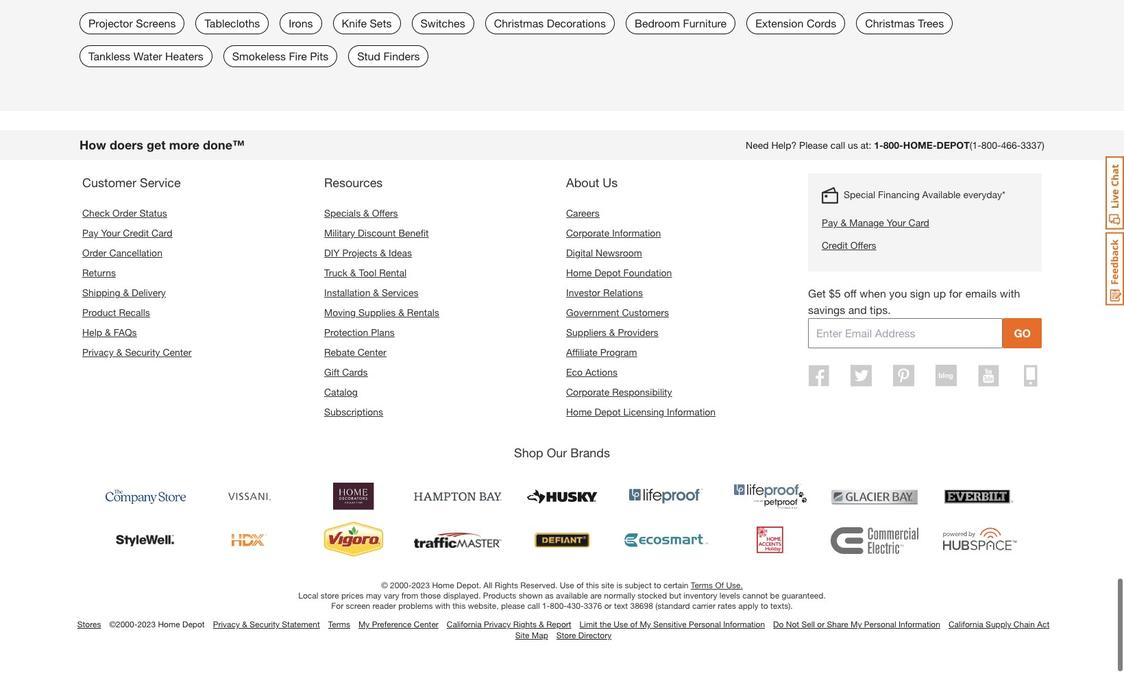 Task type: describe. For each thing, give the bounding box(es) containing it.
0 horizontal spatial offers
[[372, 207, 398, 219]]

reader
[[373, 601, 396, 611]]

home depot on youtube image
[[978, 365, 1000, 387]]

available
[[556, 591, 588, 601]]

get
[[147, 137, 166, 153]]

0 vertical spatial this
[[586, 581, 599, 591]]

get $5 off when you sign up for emails with savings and tips.
[[809, 287, 1021, 316]]

actions
[[586, 367, 618, 378]]

trees
[[918, 17, 944, 30]]

california privacy rights & report
[[447, 620, 572, 630]]

pay for pay your credit card
[[82, 227, 98, 239]]

& for suppliers & providers
[[610, 327, 616, 338]]

go
[[1015, 327, 1031, 340]]

& for privacy & security center
[[116, 347, 122, 358]]

local
[[299, 591, 318, 601]]

stud
[[357, 50, 381, 63]]

lifeproof flooring image
[[623, 478, 711, 516]]

site
[[602, 581, 615, 591]]

home depot on twitter image
[[851, 365, 873, 387]]

normally
[[604, 591, 636, 601]]

military discount benefit
[[324, 227, 429, 239]]

husky image
[[518, 478, 606, 516]]

cords
[[807, 17, 837, 30]]

home inside © 2000-2023 home depot. all rights reserved. use of this site is subject to certain terms of use. local store prices may vary from those displayed. products shown as available are normally stocked but inventory levels cannot be guaranteed. for screen reader problems with this website, please call 1-800-430-3376 or text 38698 (standard carrier rates apply to texts).
[[432, 581, 454, 591]]

share
[[827, 620, 849, 630]]

stud finders
[[357, 50, 420, 63]]

3 my from the left
[[851, 620, 862, 630]]

depot for licensing
[[595, 406, 621, 418]]

careers link
[[566, 207, 600, 219]]

1 vertical spatial order
[[82, 247, 107, 259]]

corporate responsibility
[[566, 386, 672, 398]]

offers inside credit offers link
[[851, 240, 877, 251]]

inventory
[[684, 591, 718, 601]]

california supply chain act
[[949, 620, 1050, 630]]

emails
[[966, 287, 997, 300]]

displayed.
[[443, 591, 481, 601]]

apply
[[739, 601, 759, 611]]

corporate for corporate responsibility
[[566, 386, 610, 398]]

rentals
[[407, 307, 439, 319]]

hdx image
[[206, 522, 294, 560]]

affiliate program
[[566, 347, 637, 358]]

ecosmart image
[[623, 522, 711, 560]]

home decorators collection image
[[310, 478, 398, 516]]

1 horizontal spatial credit
[[822, 240, 848, 251]]

hampton bay image
[[414, 478, 502, 516]]

0 horizontal spatial 2023
[[137, 620, 156, 630]]

text
[[614, 601, 628, 611]]

extension
[[756, 17, 804, 30]]

stocked
[[638, 591, 667, 601]]

government
[[566, 307, 620, 319]]

1 horizontal spatial order
[[113, 207, 137, 219]]

tablecloths
[[205, 17, 260, 30]]

depot.
[[457, 581, 481, 591]]

special
[[844, 189, 876, 201]]

subscriptions link
[[324, 406, 383, 418]]

& for privacy & security statement
[[242, 620, 248, 630]]

affiliate program link
[[566, 347, 637, 358]]

screens
[[136, 17, 176, 30]]

please
[[800, 140, 828, 151]]

home depot licensing information
[[566, 406, 716, 418]]

shipping
[[82, 287, 120, 299]]

1 horizontal spatial center
[[358, 347, 387, 358]]

0 vertical spatial 1-
[[875, 140, 884, 151]]

gift
[[324, 367, 340, 378]]

glacier bay image
[[831, 478, 919, 516]]

do not sell or share my personal information link
[[774, 620, 941, 630]]

be
[[771, 591, 780, 601]]

0 horizontal spatial credit
[[123, 227, 149, 239]]

california for california supply chain act
[[949, 620, 984, 630]]

corporate for corporate information
[[566, 227, 610, 239]]

terms inside © 2000-2023 home depot. all rights reserved. use of this site is subject to certain terms of use. local store prices may vary from those displayed. products shown as available are normally stocked but inventory levels cannot be guaranteed. for screen reader problems with this website, please call 1-800-430-3376 or text 38698 (standard carrier rates apply to texts).
[[691, 581, 713, 591]]

1 my from the left
[[359, 620, 370, 630]]

1 vertical spatial this
[[453, 601, 466, 611]]

terms link
[[328, 620, 350, 630]]

statement
[[282, 620, 320, 630]]

stylewell image
[[102, 522, 189, 560]]

licensing
[[624, 406, 665, 418]]

privacy & security center
[[82, 347, 192, 358]]

security for center
[[125, 347, 160, 358]]

subscriptions
[[324, 406, 383, 418]]

1- inside © 2000-2023 home depot. all rights reserved. use of this site is subject to certain terms of use. local store prices may vary from those displayed. products shown as available are normally stocked but inventory levels cannot be guaranteed. for screen reader problems with this website, please call 1-800-430-3376 or text 38698 (standard carrier rates apply to texts).
[[542, 601, 550, 611]]

home-
[[904, 140, 937, 151]]

our
[[547, 445, 567, 461]]

privacy & security center link
[[82, 347, 192, 358]]

help & faqs
[[82, 327, 137, 338]]

christmas decorations link
[[485, 13, 615, 35]]

your inside "link"
[[887, 217, 906, 229]]

recalls
[[119, 307, 150, 319]]

moving supplies & rentals link
[[324, 307, 439, 319]]

1 vertical spatial rights
[[513, 620, 537, 630]]

smokeless fire pits
[[232, 50, 329, 63]]

finders
[[384, 50, 420, 63]]

the company store image
[[102, 478, 189, 516]]

chain
[[1014, 620, 1036, 630]]

1 horizontal spatial use
[[614, 620, 628, 630]]

2 horizontal spatial center
[[414, 620, 439, 630]]

truck
[[324, 267, 348, 279]]

government customers
[[566, 307, 669, 319]]

of inside © 2000-2023 home depot. all rights reserved. use of this site is subject to certain terms of use. local store prices may vary from those displayed. products shown as available are normally stocked but inventory levels cannot be guaranteed. for screen reader problems with this website, please call 1-800-430-3376 or text 38698 (standard carrier rates apply to texts).
[[577, 581, 584, 591]]

home right ©2000-
[[158, 620, 180, 630]]

defiant image
[[518, 522, 606, 560]]

with inside © 2000-2023 home depot. all rights reserved. use of this site is subject to certain terms of use. local store prices may vary from those displayed. products shown as available are normally stocked but inventory levels cannot be guaranteed. for screen reader problems with this website, please call 1-800-430-3376 or text 38698 (standard carrier rates apply to texts).
[[435, 601, 451, 611]]

home depot on facebook image
[[809, 365, 830, 387]]

sign
[[911, 287, 931, 300]]

furniture
[[683, 17, 727, 30]]

& for installation & services
[[373, 287, 379, 299]]

resources
[[324, 175, 383, 190]]

& left report
[[539, 620, 544, 630]]

cancellation
[[109, 247, 163, 259]]

product recalls link
[[82, 307, 150, 319]]

extension cords link
[[747, 13, 846, 35]]

0 vertical spatial to
[[654, 581, 662, 591]]

2 vertical spatial depot
[[182, 620, 205, 630]]

guaranteed.
[[782, 591, 826, 601]]

and
[[849, 303, 867, 316]]

preference
[[372, 620, 412, 630]]

hubspace smart home image
[[935, 522, 1023, 560]]

off
[[845, 287, 857, 300]]

1 vertical spatial of
[[631, 620, 638, 630]]

& for pay & manage your card
[[841, 217, 847, 229]]

© 2000-2023 home depot. all rights reserved. use of this site is subject to certain terms of use. local store prices may vary from those displayed. products shown as available are normally stocked but inventory levels cannot be guaranteed. for screen reader problems with this website, please call 1-800-430-3376 or text 38698 (standard carrier rates apply to texts).
[[299, 581, 826, 611]]

sell
[[802, 620, 815, 630]]

personal for my
[[865, 620, 897, 630]]

1 vertical spatial or
[[818, 620, 825, 630]]

commercial electric image
[[831, 522, 919, 560]]

screen
[[346, 601, 371, 611]]

limit
[[580, 620, 598, 630]]

rebate
[[324, 347, 355, 358]]

lifeproof with petproof technology carpet image
[[727, 478, 815, 516]]

shop
[[514, 445, 544, 461]]

everbilt image
[[935, 478, 1023, 516]]

Enter Email Address text field
[[809, 319, 1004, 349]]

decorations
[[547, 17, 606, 30]]

the
[[600, 620, 612, 630]]

rental
[[379, 267, 407, 279]]

call inside © 2000-2023 home depot. all rights reserved. use of this site is subject to certain terms of use. local store prices may vary from those displayed. products shown as available are normally stocked but inventory levels cannot be guaranteed. for screen reader problems with this website, please call 1-800-430-3376 or text 38698 (standard carrier rates apply to texts).
[[528, 601, 540, 611]]

smokeless fire pits link
[[223, 46, 338, 68]]

product recalls
[[82, 307, 150, 319]]

depot for foundation
[[595, 267, 621, 279]]

gift cards link
[[324, 367, 368, 378]]

(standard
[[656, 601, 690, 611]]

done™
[[203, 137, 245, 153]]

pay & manage your card
[[822, 217, 930, 229]]

customer
[[82, 175, 137, 190]]

projector screens
[[88, 17, 176, 30]]

1 vertical spatial to
[[761, 601, 769, 611]]



Task type: locate. For each thing, give the bounding box(es) containing it.
0 horizontal spatial privacy
[[82, 347, 114, 358]]

2023 inside © 2000-2023 home depot. all rights reserved. use of this site is subject to certain terms of use. local store prices may vary from those displayed. products shown as available are normally stocked but inventory levels cannot be guaranteed. for screen reader problems with this website, please call 1-800-430-3376 or text 38698 (standard carrier rates apply to texts).
[[412, 581, 430, 591]]

1 horizontal spatial terms
[[691, 581, 713, 591]]

stores
[[77, 620, 101, 630]]

call
[[831, 140, 846, 151], [528, 601, 540, 611]]

1 horizontal spatial christmas
[[866, 17, 915, 30]]

& for truck & tool rental
[[350, 267, 356, 279]]

1 horizontal spatial security
[[250, 620, 280, 630]]

center down delivery
[[163, 347, 192, 358]]

1- down reserved.
[[542, 601, 550, 611]]

0 horizontal spatial personal
[[689, 620, 721, 630]]

1 vertical spatial 1-
[[542, 601, 550, 611]]

cannot
[[743, 591, 768, 601]]

with
[[1000, 287, 1021, 300], [435, 601, 451, 611]]

responsibility
[[613, 386, 672, 398]]

2 personal from the left
[[865, 620, 897, 630]]

credit down pay & manage your card
[[822, 240, 848, 251]]

sensitive
[[654, 620, 687, 630]]

rebate center link
[[324, 347, 387, 358]]

0 horizontal spatial security
[[125, 347, 160, 358]]

with right emails
[[1000, 287, 1021, 300]]

manage
[[850, 217, 885, 229]]

0 vertical spatial offers
[[372, 207, 398, 219]]

you
[[890, 287, 908, 300]]

home down digital
[[566, 267, 592, 279]]

switches link
[[412, 13, 474, 35]]

& left ideas
[[380, 247, 386, 259]]

irons link
[[280, 13, 322, 35]]

1 vertical spatial use
[[614, 620, 628, 630]]

0 horizontal spatial 1-
[[542, 601, 550, 611]]

of down the 38698
[[631, 620, 638, 630]]

1 horizontal spatial 1-
[[875, 140, 884, 151]]

pay your credit card
[[82, 227, 172, 239]]

stores link
[[77, 620, 101, 630]]

& for shipping & delivery
[[123, 287, 129, 299]]

installation & services
[[324, 287, 419, 299]]

christmas left decorations
[[494, 17, 544, 30]]

home depot mobile apps image
[[1025, 365, 1038, 387]]

0 horizontal spatial card
[[152, 227, 172, 239]]

1 vertical spatial 2023
[[137, 620, 156, 630]]

2 horizontal spatial my
[[851, 620, 862, 630]]

1 horizontal spatial privacy
[[213, 620, 240, 630]]

2 corporate from the top
[[566, 386, 610, 398]]

0 horizontal spatial center
[[163, 347, 192, 358]]

or inside © 2000-2023 home depot. all rights reserved. use of this site is subject to certain terms of use. local store prices may vary from those displayed. products shown as available are normally stocked but inventory levels cannot be guaranteed. for screen reader problems with this website, please call 1-800-430-3376 or text 38698 (standard carrier rates apply to texts).
[[605, 601, 612, 611]]

0 horizontal spatial terms
[[328, 620, 350, 630]]

terms down for
[[328, 620, 350, 630]]

rebate center
[[324, 347, 387, 358]]

center down problems at bottom left
[[414, 620, 439, 630]]

catalog link
[[324, 386, 358, 398]]

christmas for christmas decorations
[[494, 17, 544, 30]]

1 horizontal spatial 800-
[[884, 140, 904, 151]]

california left supply at bottom right
[[949, 620, 984, 630]]

christmas trees
[[866, 17, 944, 30]]

800- up report
[[550, 601, 567, 611]]

to left 'be' at the bottom right
[[761, 601, 769, 611]]

0 horizontal spatial with
[[435, 601, 451, 611]]

providers
[[618, 327, 659, 338]]

security left statement
[[250, 620, 280, 630]]

personal down the carrier
[[689, 620, 721, 630]]

for
[[950, 287, 963, 300]]

order
[[113, 207, 137, 219], [82, 247, 107, 259]]

1 horizontal spatial california
[[949, 620, 984, 630]]

check order status
[[82, 207, 167, 219]]

0 vertical spatial corporate
[[566, 227, 610, 239]]

1 corporate from the top
[[566, 227, 610, 239]]

smokeless
[[232, 50, 286, 63]]

installation
[[324, 287, 371, 299]]

california down website,
[[447, 620, 482, 630]]

1 vertical spatial depot
[[595, 406, 621, 418]]

tankless
[[88, 50, 131, 63]]

order cancellation
[[82, 247, 163, 259]]

0 vertical spatial use
[[560, 581, 575, 591]]

pits
[[310, 50, 329, 63]]

& up "supplies"
[[373, 287, 379, 299]]

home down eco
[[566, 406, 592, 418]]

1 horizontal spatial offers
[[851, 240, 877, 251]]

0 horizontal spatial to
[[654, 581, 662, 591]]

military discount benefit link
[[324, 227, 429, 239]]

personal
[[689, 620, 721, 630], [865, 620, 897, 630]]

order up returns link
[[82, 247, 107, 259]]

pay for pay & manage your card
[[822, 217, 838, 229]]

0 vertical spatial or
[[605, 601, 612, 611]]

savings
[[809, 303, 846, 316]]

pay inside "link"
[[822, 217, 838, 229]]

0 vertical spatial depot
[[595, 267, 621, 279]]

& up military discount benefit
[[364, 207, 370, 219]]

& left "manage"
[[841, 217, 847, 229]]

0 horizontal spatial call
[[528, 601, 540, 611]]

800- inside © 2000-2023 home depot. all rights reserved. use of this site is subject to certain terms of use. local store prices may vary from those displayed. products shown as available are normally stocked but inventory levels cannot be guaranteed. for screen reader problems with this website, please call 1-800-430-3376 or text 38698 (standard carrier rates apply to texts).
[[550, 601, 567, 611]]

digital
[[566, 247, 593, 259]]

at:
[[861, 140, 872, 151]]

2 horizontal spatial 800-
[[982, 140, 1002, 151]]

2 california from the left
[[949, 620, 984, 630]]

use
[[560, 581, 575, 591], [614, 620, 628, 630]]

2023
[[412, 581, 430, 591], [137, 620, 156, 630]]

0 vertical spatial terms
[[691, 581, 713, 591]]

card down status
[[152, 227, 172, 239]]

1 vertical spatial corporate
[[566, 386, 610, 398]]

your up the order cancellation link
[[101, 227, 120, 239]]

& left the tool
[[350, 267, 356, 279]]

tankless water heaters link
[[80, 46, 212, 68]]

1 vertical spatial with
[[435, 601, 451, 611]]

store
[[321, 591, 339, 601]]

0 vertical spatial order
[[113, 207, 137, 219]]

do
[[774, 620, 784, 630]]

tablecloths link
[[196, 13, 269, 35]]

with right problems at bottom left
[[435, 601, 451, 611]]

0 horizontal spatial california
[[447, 620, 482, 630]]

pay your credit card link
[[82, 227, 172, 239]]

& down faqs
[[116, 347, 122, 358]]

0 horizontal spatial my
[[359, 620, 370, 630]]

1 horizontal spatial your
[[887, 217, 906, 229]]

& down government customers
[[610, 327, 616, 338]]

1 horizontal spatial with
[[1000, 287, 1021, 300]]

corporate down the careers
[[566, 227, 610, 239]]

knife sets link
[[333, 13, 401, 35]]

christmas for christmas trees
[[866, 17, 915, 30]]

home accents holiday image
[[727, 522, 815, 560]]

center down plans
[[358, 347, 387, 358]]

call left 'as'
[[528, 601, 540, 611]]

depot
[[937, 140, 970, 151]]

1 horizontal spatial call
[[831, 140, 846, 151]]

0 horizontal spatial christmas
[[494, 17, 544, 30]]

moving supplies & rentals
[[324, 307, 439, 319]]

1 horizontal spatial to
[[761, 601, 769, 611]]

are
[[591, 591, 602, 601]]

& for specials & offers
[[364, 207, 370, 219]]

returns link
[[82, 267, 116, 279]]

security for statement
[[250, 620, 280, 630]]

0 horizontal spatial order
[[82, 247, 107, 259]]

knife
[[342, 17, 367, 30]]

privacy & security statement link
[[213, 620, 320, 630]]

christmas left the trees
[[866, 17, 915, 30]]

my right share
[[851, 620, 862, 630]]

protection
[[324, 327, 369, 338]]

card up credit offers link on the top
[[909, 217, 930, 229]]

0 horizontal spatial this
[[453, 601, 466, 611]]

card inside "link"
[[909, 217, 930, 229]]

0 horizontal spatial your
[[101, 227, 120, 239]]

tips.
[[870, 303, 891, 316]]

0 horizontal spatial of
[[577, 581, 584, 591]]

personal for sensitive
[[689, 620, 721, 630]]

1 vertical spatial offers
[[851, 240, 877, 251]]

0 vertical spatial rights
[[495, 581, 519, 591]]

2023 right stores link
[[137, 620, 156, 630]]

offers up discount
[[372, 207, 398, 219]]

1 horizontal spatial pay
[[822, 217, 838, 229]]

of left are
[[577, 581, 584, 591]]

0 vertical spatial with
[[1000, 287, 1021, 300]]

trafficmaster image
[[414, 522, 502, 560]]

your down the financing
[[887, 217, 906, 229]]

0 horizontal spatial 800-
[[550, 601, 567, 611]]

1 california from the left
[[447, 620, 482, 630]]

2023 up problems at bottom left
[[412, 581, 430, 591]]

1 horizontal spatial of
[[631, 620, 638, 630]]

vigoro image
[[310, 522, 398, 560]]

2 christmas from the left
[[866, 17, 915, 30]]

faqs
[[114, 327, 137, 338]]

& for help & faqs
[[105, 327, 111, 338]]

rights down 'please'
[[513, 620, 537, 630]]

problems
[[399, 601, 433, 611]]

rights right all
[[495, 581, 519, 591]]

rights inside © 2000-2023 home depot. all rights reserved. use of this site is subject to certain terms of use. local store prices may vary from those displayed. products shown as available are normally stocked but inventory levels cannot be guaranteed. for screen reader problems with this website, please call 1-800-430-3376 or text 38698 (standard carrier rates apply to texts).
[[495, 581, 519, 591]]

benefit
[[399, 227, 429, 239]]

us
[[848, 140, 858, 151]]

terms left of
[[691, 581, 713, 591]]

but
[[670, 591, 682, 601]]

or right sell
[[818, 620, 825, 630]]

about
[[566, 175, 600, 190]]

corporate down eco actions link on the bottom
[[566, 386, 610, 398]]

& left statement
[[242, 620, 248, 630]]

& down services
[[399, 307, 405, 319]]

pay down check
[[82, 227, 98, 239]]

home depot blog image
[[936, 365, 957, 387]]

information
[[613, 227, 661, 239], [667, 406, 716, 418], [724, 620, 765, 630], [899, 620, 941, 630]]

those
[[421, 591, 441, 601]]

1 personal from the left
[[689, 620, 721, 630]]

more
[[169, 137, 200, 153]]

reserved.
[[521, 581, 558, 591]]

my down the 38698
[[640, 620, 651, 630]]

1 horizontal spatial my
[[640, 620, 651, 630]]

privacy
[[82, 347, 114, 358], [213, 620, 240, 630], [484, 620, 511, 630]]

this left site
[[586, 581, 599, 591]]

feedback link image
[[1106, 232, 1125, 306]]

customer service
[[82, 175, 181, 190]]

to left certain
[[654, 581, 662, 591]]

& right help
[[105, 327, 111, 338]]

corporate responsibility link
[[566, 386, 672, 398]]

800- right at:
[[884, 140, 904, 151]]

1 vertical spatial terms
[[328, 620, 350, 630]]

privacy for privacy & security statement
[[213, 620, 240, 630]]

800- right depot
[[982, 140, 1002, 151]]

security down faqs
[[125, 347, 160, 358]]

0 vertical spatial of
[[577, 581, 584, 591]]

0 horizontal spatial pay
[[82, 227, 98, 239]]

center
[[163, 347, 192, 358], [358, 347, 387, 358], [414, 620, 439, 630]]

bedroom
[[635, 17, 680, 30]]

get
[[809, 287, 826, 300]]

need help? please call us at: 1-800-home-depot (1-800-466-3337)
[[746, 140, 1045, 151]]

0 vertical spatial 2023
[[412, 581, 430, 591]]

foundation
[[624, 267, 672, 279]]

0 vertical spatial credit
[[123, 227, 149, 239]]

pay up credit offers
[[822, 217, 838, 229]]

0 horizontal spatial use
[[560, 581, 575, 591]]

home left depot.
[[432, 581, 454, 591]]

0 vertical spatial call
[[831, 140, 846, 151]]

1 christmas from the left
[[494, 17, 544, 30]]

vissani image
[[206, 478, 294, 516]]

& up recalls on the top left of the page
[[123, 287, 129, 299]]

credit offers link
[[822, 238, 1006, 253]]

0 horizontal spatial or
[[605, 601, 612, 611]]

offers down "manage"
[[851, 240, 877, 251]]

suppliers & providers link
[[566, 327, 659, 338]]

call left us
[[831, 140, 846, 151]]

1 horizontal spatial personal
[[865, 620, 897, 630]]

christmas decorations
[[494, 17, 606, 30]]

or left text
[[605, 601, 612, 611]]

& inside "link"
[[841, 217, 847, 229]]

0 vertical spatial security
[[125, 347, 160, 358]]

live chat image
[[1106, 156, 1125, 230]]

help & faqs link
[[82, 327, 137, 338]]

tool
[[359, 267, 377, 279]]

credit up the cancellation
[[123, 227, 149, 239]]

1 horizontal spatial or
[[818, 620, 825, 630]]

my preference center
[[359, 620, 439, 630]]

newsroom
[[596, 247, 642, 259]]

1 vertical spatial security
[[250, 620, 280, 630]]

california for california privacy rights & report
[[447, 620, 482, 630]]

2 my from the left
[[640, 620, 651, 630]]

1 horizontal spatial 2023
[[412, 581, 430, 591]]

this
[[586, 581, 599, 591], [453, 601, 466, 611]]

1 vertical spatial credit
[[822, 240, 848, 251]]

privacy for privacy & security center
[[82, 347, 114, 358]]

eco actions
[[566, 367, 618, 378]]

order up pay your credit card
[[113, 207, 137, 219]]

shipping & delivery link
[[82, 287, 166, 299]]

personal right share
[[865, 620, 897, 630]]

use right 'as'
[[560, 581, 575, 591]]

1 horizontal spatial card
[[909, 217, 930, 229]]

my down the screen
[[359, 620, 370, 630]]

©2000-2023 home depot
[[109, 620, 205, 630]]

1 horizontal spatial this
[[586, 581, 599, 591]]

this down depot.
[[453, 601, 466, 611]]

2 horizontal spatial privacy
[[484, 620, 511, 630]]

with inside get $5 off when you sign up for emails with savings and tips.
[[1000, 287, 1021, 300]]

1 vertical spatial call
[[528, 601, 540, 611]]

available
[[923, 189, 961, 201]]

limit the use of my sensitive personal information link
[[580, 620, 765, 630]]

1- right at:
[[875, 140, 884, 151]]

use inside © 2000-2023 home depot. all rights reserved. use of this site is subject to certain terms of use. local store prices may vary from those displayed. products shown as available are normally stocked but inventory levels cannot be guaranteed. for screen reader problems with this website, please call 1-800-430-3376 or text 38698 (standard carrier rates apply to texts).
[[560, 581, 575, 591]]

fire
[[289, 50, 307, 63]]

use right the
[[614, 620, 628, 630]]

california supply chain act link
[[949, 620, 1050, 630]]

product
[[82, 307, 116, 319]]

irons
[[289, 17, 313, 30]]

home depot on pinterest image
[[894, 365, 915, 387]]



Task type: vqa. For each thing, say whether or not it's contained in the screenshot.
the topmost We
no



